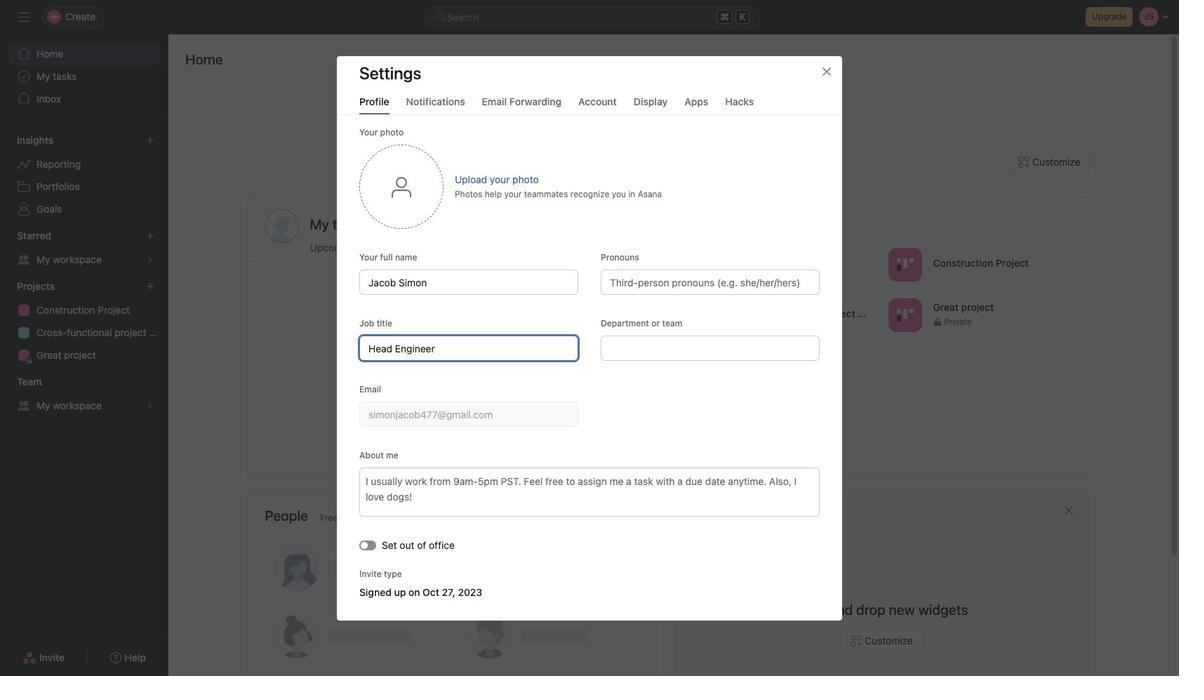 Task type: locate. For each thing, give the bounding box(es) containing it.
hide sidebar image
[[18, 11, 29, 22]]

Third-person pronouns (e.g. she/her/hers) text field
[[601, 269, 820, 295]]

None text field
[[360, 269, 579, 295], [360, 335, 579, 361], [601, 335, 820, 361], [360, 401, 579, 427], [360, 269, 579, 295], [360, 335, 579, 361], [601, 335, 820, 361], [360, 401, 579, 427]]

board image
[[897, 256, 914, 273]]

dismiss image
[[1064, 505, 1075, 516]]

global element
[[0, 34, 169, 119]]

projects element
[[0, 274, 169, 369]]

board image
[[897, 307, 914, 323]]

add profile photo image
[[265, 209, 299, 243]]

switch
[[360, 540, 376, 550]]



Task type: describe. For each thing, give the bounding box(es) containing it.
I usually work from 9am-5pm PST. Feel free to assign me a task with a due date anytime. Also, I love dogs! text field
[[360, 467, 820, 516]]

close image
[[822, 66, 833, 77]]

starred element
[[0, 223, 169, 274]]

insights element
[[0, 128, 169, 223]]

teams element
[[0, 369, 169, 420]]



Task type: vqa. For each thing, say whether or not it's contained in the screenshot.
second Mark complete checkbox from the top of the page's Mark complete image
no



